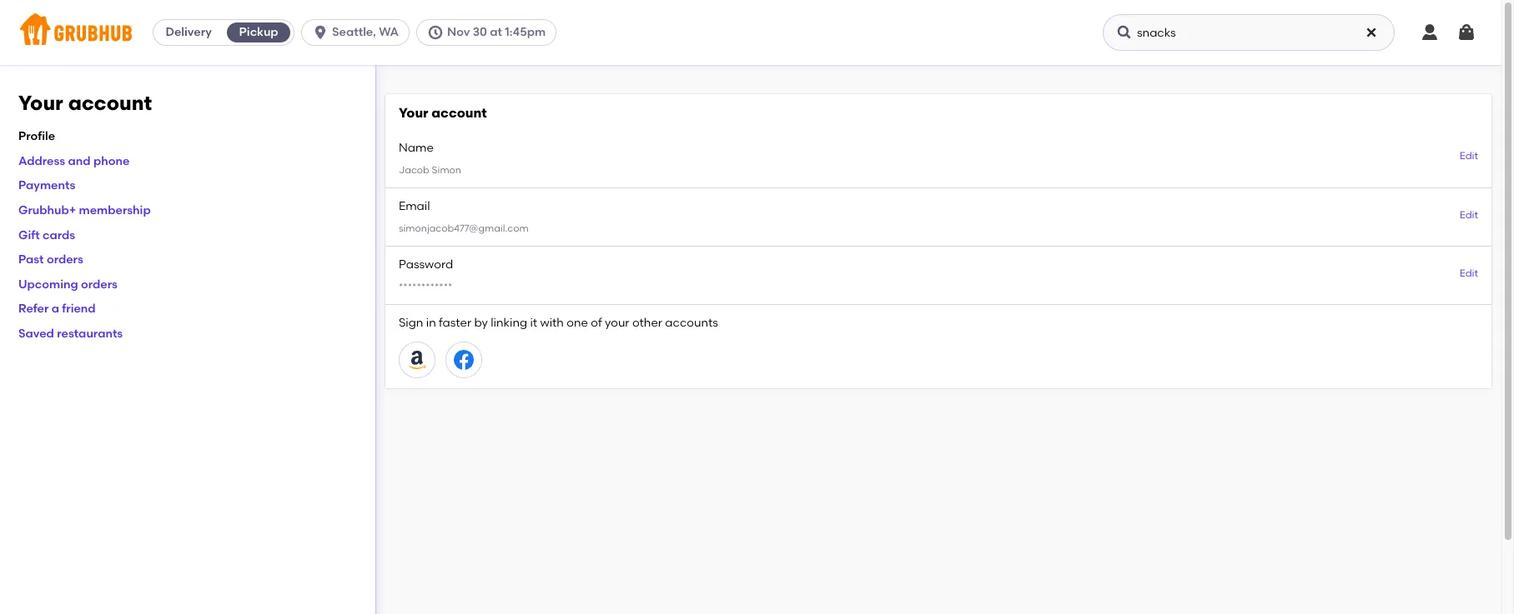Task type: locate. For each thing, give the bounding box(es) containing it.
2 vertical spatial edit button
[[1460, 267, 1479, 281]]

linking
[[491, 316, 527, 331]]

2 edit button from the top
[[1460, 208, 1479, 223]]

upcoming
[[18, 278, 78, 292]]

login with amazon image
[[407, 351, 427, 371]]

0 horizontal spatial your
[[18, 91, 63, 115]]

your
[[18, 91, 63, 115], [399, 105, 428, 121]]

accounts
[[665, 316, 718, 331]]

one
[[567, 316, 588, 331]]

a
[[51, 302, 59, 317]]

svg image
[[1457, 23, 1477, 43], [1365, 26, 1378, 39]]

svg image inside the nov 30 at 1:45pm button
[[427, 24, 444, 41]]

grubhub+ membership link
[[18, 204, 151, 218]]

0 vertical spatial edit
[[1460, 151, 1479, 162]]

1 edit from the top
[[1460, 151, 1479, 162]]

your account form
[[385, 94, 1492, 389]]

account
[[68, 91, 152, 115], [432, 105, 487, 121]]

edit button for name
[[1460, 150, 1479, 164]]

membership
[[79, 204, 151, 218]]

0 vertical spatial edit button
[[1460, 150, 1479, 164]]

account up phone
[[68, 91, 152, 115]]

password
[[399, 258, 453, 272]]

1 horizontal spatial your account
[[399, 105, 487, 121]]

profile
[[18, 130, 55, 144]]

sign in faster by linking it with one of your other accounts
[[399, 316, 718, 331]]

0 vertical spatial orders
[[47, 253, 83, 267]]

1 vertical spatial edit
[[1460, 209, 1479, 221]]

1 vertical spatial orders
[[81, 278, 118, 292]]

orders up friend
[[81, 278, 118, 292]]

orders for past orders
[[47, 253, 83, 267]]

3 edit button from the top
[[1460, 267, 1479, 281]]

delivery button
[[154, 19, 224, 46]]

edit button
[[1460, 150, 1479, 164], [1460, 208, 1479, 223], [1460, 267, 1479, 281]]

2 vertical spatial edit
[[1460, 268, 1479, 279]]

wa
[[379, 25, 399, 39]]

1 horizontal spatial account
[[432, 105, 487, 121]]

your up name
[[399, 105, 428, 121]]

Search for food, convenience, alcohol... search field
[[1103, 14, 1395, 51]]

jacob
[[399, 164, 430, 176]]

refer
[[18, 302, 49, 317]]

orders up upcoming orders
[[47, 253, 83, 267]]

orders
[[47, 253, 83, 267], [81, 278, 118, 292]]

1 vertical spatial edit button
[[1460, 208, 1479, 223]]

orders for upcoming orders
[[81, 278, 118, 292]]

your account up name
[[399, 105, 487, 121]]

phone
[[93, 154, 130, 168]]

your account up and
[[18, 91, 152, 115]]

gift cards
[[18, 228, 75, 242]]

svg image
[[1420, 23, 1440, 43], [312, 24, 329, 41], [427, 24, 444, 41], [1116, 24, 1133, 41]]

seattle, wa
[[332, 25, 399, 39]]

svg image inside seattle, wa button
[[312, 24, 329, 41]]

grubhub+ membership
[[18, 204, 151, 218]]

login with facebook image
[[454, 351, 474, 371]]

edit button for email
[[1460, 208, 1479, 223]]

with
[[540, 316, 564, 331]]

profile link
[[18, 130, 55, 144]]

1:45pm
[[505, 25, 546, 39]]

2 edit from the top
[[1460, 209, 1479, 221]]

simon
[[432, 164, 461, 176]]

edit for password
[[1460, 268, 1479, 279]]

edit for name
[[1460, 151, 1479, 162]]

it
[[530, 316, 537, 331]]

edit
[[1460, 151, 1479, 162], [1460, 209, 1479, 221], [1460, 268, 1479, 279]]

1 edit button from the top
[[1460, 150, 1479, 164]]

3 edit from the top
[[1460, 268, 1479, 279]]

1 horizontal spatial your
[[399, 105, 428, 121]]

your account
[[18, 91, 152, 115], [399, 105, 487, 121]]

nov 30 at 1:45pm button
[[416, 19, 563, 46]]

restaurants
[[57, 327, 123, 341]]

account up name
[[432, 105, 487, 121]]

payments link
[[18, 179, 75, 193]]

in
[[426, 316, 436, 331]]

your up profile link
[[18, 91, 63, 115]]

past orders link
[[18, 253, 83, 267]]



Task type: describe. For each thing, give the bounding box(es) containing it.
account inside form
[[432, 105, 487, 121]]

edit for email
[[1460, 209, 1479, 221]]

simonjacob477@gmail.com
[[399, 223, 529, 235]]

main navigation navigation
[[0, 0, 1502, 65]]

saved
[[18, 327, 54, 341]]

refer a friend
[[18, 302, 96, 317]]

of
[[591, 316, 602, 331]]

refer a friend link
[[18, 302, 96, 317]]

edit button for password
[[1460, 267, 1479, 281]]

your account inside form
[[399, 105, 487, 121]]

saved restaurants
[[18, 327, 123, 341]]

seattle,
[[332, 25, 376, 39]]

pickup
[[239, 25, 278, 39]]

gift cards link
[[18, 228, 75, 242]]

at
[[490, 25, 502, 39]]

and
[[68, 154, 91, 168]]

other
[[632, 316, 663, 331]]

friend
[[62, 302, 96, 317]]

30
[[473, 25, 487, 39]]

address and phone
[[18, 154, 130, 168]]

past orders
[[18, 253, 83, 267]]

faster
[[439, 316, 472, 331]]

by
[[474, 316, 488, 331]]

sign
[[399, 316, 423, 331]]

nov 30 at 1:45pm
[[447, 25, 546, 39]]

1 horizontal spatial svg image
[[1457, 23, 1477, 43]]

jacob simon
[[399, 164, 461, 176]]

payments
[[18, 179, 75, 193]]

address
[[18, 154, 65, 168]]

upcoming orders
[[18, 278, 118, 292]]

nov
[[447, 25, 470, 39]]

pickup button
[[224, 19, 294, 46]]

0 horizontal spatial your account
[[18, 91, 152, 115]]

cards
[[43, 228, 75, 242]]

seattle, wa button
[[301, 19, 416, 46]]

grubhub+
[[18, 204, 76, 218]]

upcoming orders link
[[18, 278, 118, 292]]

email
[[399, 199, 430, 213]]

0 horizontal spatial account
[[68, 91, 152, 115]]

delivery
[[166, 25, 212, 39]]

gift
[[18, 228, 40, 242]]

************
[[399, 281, 453, 293]]

past
[[18, 253, 44, 267]]

name
[[399, 141, 434, 155]]

saved restaurants link
[[18, 327, 123, 341]]

0 horizontal spatial svg image
[[1365, 26, 1378, 39]]

your
[[605, 316, 630, 331]]

address and phone link
[[18, 154, 130, 168]]

your inside form
[[399, 105, 428, 121]]



Task type: vqa. For each thing, say whether or not it's contained in the screenshot.
PAST
yes



